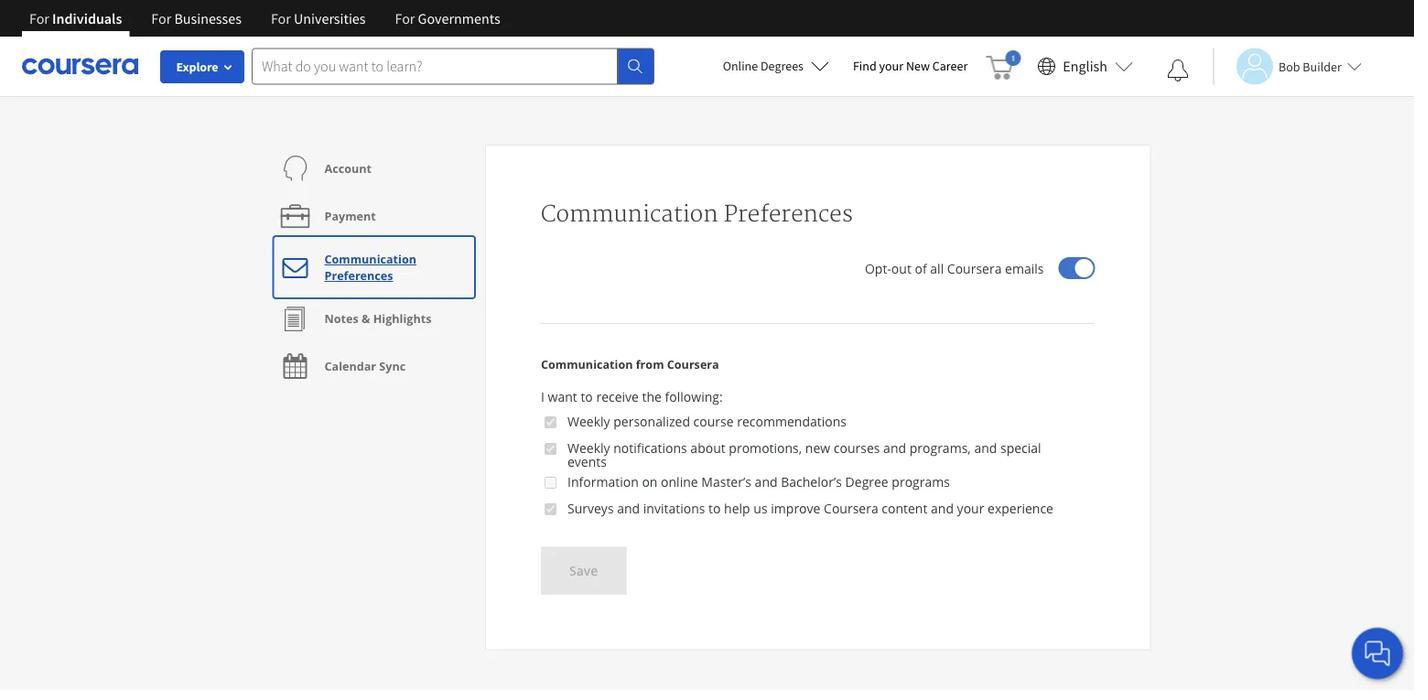 Task type: locate. For each thing, give the bounding box(es) containing it.
on
[[642, 473, 658, 491]]

weekly down want
[[568, 413, 610, 431]]

0 horizontal spatial to
[[581, 388, 593, 405]]

opt-
[[865, 260, 892, 277]]

weekly
[[568, 413, 610, 431], [568, 440, 610, 457]]

banner navigation
[[15, 0, 515, 37]]

1 horizontal spatial coursera
[[824, 500, 879, 517]]

your right 'find'
[[880, 58, 904, 74]]

english button
[[1031, 37, 1141, 96]]

your left experience
[[958, 500, 985, 517]]

for left businesses
[[151, 9, 171, 27]]

communication inside account settings element
[[325, 251, 417, 267]]

and left special
[[975, 440, 998, 457]]

for
[[29, 9, 49, 27], [151, 9, 171, 27], [271, 9, 291, 27], [395, 9, 415, 27]]

for left governments
[[395, 9, 415, 27]]

payment link
[[277, 192, 376, 240]]

help
[[725, 500, 751, 517]]

2 vertical spatial coursera
[[824, 500, 879, 517]]

4 for from the left
[[395, 9, 415, 27]]

and down the information
[[617, 500, 640, 517]]

coursera down degree
[[824, 500, 879, 517]]

for for governments
[[395, 9, 415, 27]]

weekly up the information
[[568, 440, 610, 457]]

0 horizontal spatial communication preferences
[[325, 251, 417, 283]]

to right want
[[581, 388, 593, 405]]

sync
[[379, 359, 406, 374]]

to left help
[[709, 500, 721, 517]]

new
[[806, 440, 831, 457]]

weekly for weekly personalized course recommendations
[[568, 413, 610, 431]]

coursera
[[948, 260, 1002, 277], [667, 357, 720, 372], [824, 500, 879, 517]]

coursera image
[[22, 52, 138, 81]]

None search field
[[252, 48, 655, 85]]

for businesses
[[151, 9, 242, 27]]

online
[[661, 473, 698, 491]]

notes & highlights
[[325, 311, 432, 326]]

for for universities
[[271, 9, 291, 27]]

bob
[[1279, 58, 1301, 75]]

opt-out of all coursera emails switch
[[1059, 257, 1096, 279]]

online degrees
[[723, 58, 804, 74]]

preferences
[[724, 201, 854, 228], [325, 268, 393, 283]]

0 horizontal spatial preferences
[[325, 268, 393, 283]]

builder
[[1304, 58, 1342, 75]]

programs,
[[910, 440, 971, 457]]

1 vertical spatial weekly
[[568, 440, 610, 457]]

1 horizontal spatial preferences
[[724, 201, 854, 228]]

weekly for weekly notifications about promotions, new courses and programs, and special events
[[568, 440, 610, 457]]

recommendations
[[737, 413, 847, 431]]

for for businesses
[[151, 9, 171, 27]]

2 weekly from the top
[[568, 440, 610, 457]]

0 horizontal spatial your
[[880, 58, 904, 74]]

notifications
[[614, 440, 688, 457]]

communication preferences
[[541, 201, 854, 228], [325, 251, 417, 283]]

i
[[541, 388, 545, 405]]

for universities
[[271, 9, 366, 27]]

find
[[853, 58, 877, 74]]

1 weekly from the top
[[568, 413, 610, 431]]

for left universities
[[271, 9, 291, 27]]

2 horizontal spatial coursera
[[948, 260, 1002, 277]]

Weekly personalized course recommendations checkbox
[[545, 415, 557, 430]]

1 vertical spatial communication preferences
[[325, 251, 417, 283]]

1 horizontal spatial communication preferences
[[541, 201, 854, 228]]

show notifications image
[[1168, 60, 1190, 82]]

0 vertical spatial coursera
[[948, 260, 1002, 277]]

1 horizontal spatial to
[[709, 500, 721, 517]]

1 vertical spatial preferences
[[325, 268, 393, 283]]

0 vertical spatial weekly
[[568, 413, 610, 431]]

3 for from the left
[[271, 9, 291, 27]]

coursera up following:
[[667, 357, 720, 372]]

shopping cart: 1 item image
[[987, 50, 1021, 80]]

of
[[915, 260, 927, 277]]

degree
[[846, 473, 889, 491]]

and
[[884, 440, 907, 457], [975, 440, 998, 457], [755, 473, 778, 491], [617, 500, 640, 517], [931, 500, 954, 517]]

coursera right all
[[948, 260, 1002, 277]]

communication from coursera
[[541, 357, 720, 372]]

1 horizontal spatial your
[[958, 500, 985, 517]]

0 vertical spatial preferences
[[724, 201, 854, 228]]

for left individuals
[[29, 9, 49, 27]]

chat with us image
[[1364, 639, 1393, 669]]

information on online master's and bachelor's degree programs
[[568, 473, 951, 491]]

out
[[892, 260, 912, 277]]

your
[[880, 58, 904, 74], [958, 500, 985, 517]]

universities
[[294, 9, 366, 27]]

all
[[931, 260, 944, 277]]

explore
[[176, 59, 218, 75]]

career
[[933, 58, 968, 74]]

the
[[642, 388, 662, 405]]

2 for from the left
[[151, 9, 171, 27]]

weekly inside weekly notifications about promotions, new courses and programs, and special events
[[568, 440, 610, 457]]

Surveys and invitations to help us improve Coursera content and your experience checkbox
[[545, 502, 557, 517]]

1 vertical spatial to
[[709, 500, 721, 517]]

receive
[[597, 388, 639, 405]]

0 vertical spatial your
[[880, 58, 904, 74]]

1 vertical spatial your
[[958, 500, 985, 517]]

special
[[1001, 440, 1042, 457]]

invitations
[[644, 500, 706, 517]]

communication preferences link
[[277, 240, 472, 295]]

personalized
[[614, 413, 691, 431]]

promotions,
[[729, 440, 802, 457]]

find your new career
[[853, 58, 968, 74]]

0 horizontal spatial coursera
[[667, 357, 720, 372]]

calendar sync link
[[277, 343, 406, 390]]

i want to receive the following:
[[541, 388, 723, 405]]

save button
[[541, 547, 627, 595]]

bob builder
[[1279, 58, 1342, 75]]

1 for from the left
[[29, 9, 49, 27]]

calendar
[[325, 359, 376, 374]]

online degrees button
[[709, 46, 844, 86]]

highlights
[[373, 311, 432, 326]]

to
[[581, 388, 593, 405], [709, 500, 721, 517]]

communication
[[541, 201, 719, 228], [325, 251, 417, 267], [541, 357, 633, 372]]

courses
[[834, 440, 881, 457]]

1 vertical spatial communication
[[325, 251, 417, 267]]

2 vertical spatial communication
[[541, 357, 633, 372]]

0 vertical spatial to
[[581, 388, 593, 405]]



Task type: vqa. For each thing, say whether or not it's contained in the screenshot.
middle Coursera
yes



Task type: describe. For each thing, give the bounding box(es) containing it.
notes
[[325, 311, 359, 326]]

bob builder button
[[1213, 48, 1363, 85]]

for governments
[[395, 9, 501, 27]]

degrees
[[761, 58, 804, 74]]

businesses
[[174, 9, 242, 27]]

account link
[[277, 145, 372, 192]]

for for individuals
[[29, 9, 49, 27]]

master's
[[702, 473, 752, 491]]

and up the us
[[755, 473, 778, 491]]

Weekly notifications about promotions, new courses and programs, and special events checkbox
[[545, 442, 557, 457]]

information
[[568, 473, 639, 491]]

to inside communication from coursera element
[[709, 500, 721, 517]]

notes & highlights link
[[277, 295, 432, 343]]

account
[[325, 161, 372, 176]]

&
[[362, 311, 370, 326]]

communication from coursera element
[[541, 413, 1096, 529]]

calendar sync
[[325, 359, 406, 374]]

from
[[636, 357, 664, 372]]

want
[[548, 388, 578, 405]]

governments
[[418, 9, 501, 27]]

surveys and invitations to help us improve coursera content and your experience
[[568, 500, 1054, 517]]

weekly personalized course recommendations
[[568, 413, 847, 431]]

communication preferences inside account settings element
[[325, 251, 417, 283]]

new
[[907, 58, 930, 74]]

Information on online Master's and Bachelor's Degree programs checkbox
[[545, 476, 557, 490]]

for individuals
[[29, 9, 122, 27]]

opt-out of all coursera emails
[[865, 260, 1044, 277]]

explore button
[[160, 50, 245, 83]]

improve
[[771, 500, 821, 517]]

online
[[723, 58, 758, 74]]

0 vertical spatial communication preferences
[[541, 201, 854, 228]]

What do you want to learn? text field
[[252, 48, 618, 85]]

save
[[570, 562, 598, 580]]

preferences inside account settings element
[[325, 268, 393, 283]]

and right courses
[[884, 440, 907, 457]]

find your new career link
[[844, 55, 977, 78]]

content
[[882, 500, 928, 517]]

course
[[694, 413, 734, 431]]

about
[[691, 440, 726, 457]]

programs
[[892, 473, 951, 491]]

1 vertical spatial coursera
[[667, 357, 720, 372]]

bachelor's
[[781, 473, 842, 491]]

us
[[754, 500, 768, 517]]

following:
[[665, 388, 723, 405]]

0 vertical spatial communication
[[541, 201, 719, 228]]

account settings element
[[263, 145, 485, 390]]

experience
[[988, 500, 1054, 517]]

opt-out of all coursera emails image
[[1076, 259, 1094, 277]]

your inside communication from coursera element
[[958, 500, 985, 517]]

weekly notifications about promotions, new courses and programs, and special events
[[568, 440, 1042, 470]]

surveys
[[568, 500, 614, 517]]

payment
[[325, 208, 376, 224]]

and down programs
[[931, 500, 954, 517]]

english
[[1064, 57, 1108, 76]]

events
[[568, 453, 607, 470]]

individuals
[[52, 9, 122, 27]]

emails
[[1006, 260, 1044, 277]]



